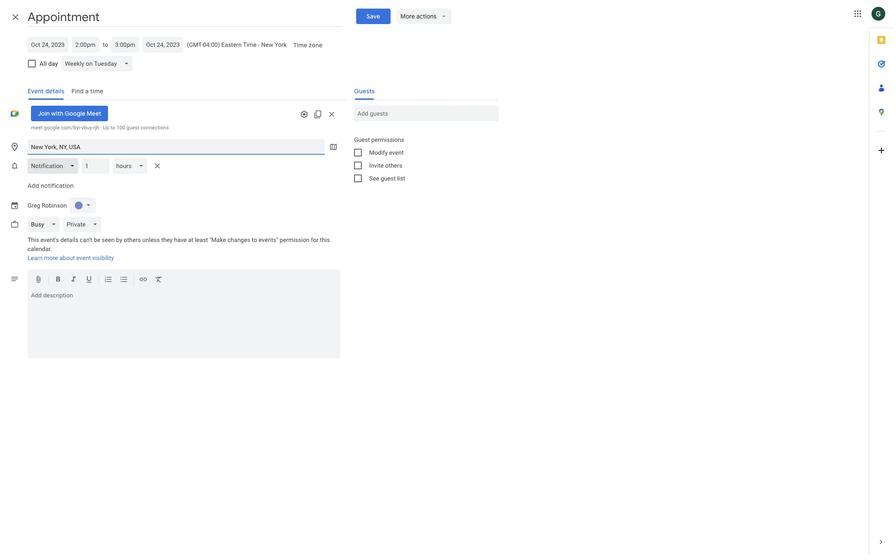 Task type: describe. For each thing, give the bounding box(es) containing it.
underline image
[[85, 276, 93, 285]]

greg robinson
[[28, 202, 67, 209]]

bold image
[[54, 276, 62, 285]]

modify event
[[370, 149, 404, 156]]

insert link image
[[139, 276, 148, 285]]

meet.google.com/byi-vbuy-rjh · up to 100 guest connections
[[31, 125, 169, 131]]

join with google meet
[[38, 110, 101, 118]]

save
[[367, 12, 380, 20]]

notification
[[41, 182, 74, 190]]

Start date text field
[[31, 40, 65, 50]]

bulleted list image
[[120, 276, 128, 285]]

"make
[[210, 237, 226, 244]]

changes
[[228, 237, 250, 244]]

details
[[60, 237, 78, 244]]

events"
[[259, 237, 278, 244]]

least
[[195, 237, 208, 244]]

see
[[370, 175, 379, 182]]

time inside 'button'
[[294, 41, 308, 49]]

1 hour before element
[[28, 157, 165, 176]]

vbuy-
[[81, 125, 94, 131]]

time zone
[[294, 41, 323, 49]]

add notification
[[28, 182, 74, 190]]

event inside this event's details can't be seen by others unless they have at least "make changes to events" permission for this calendar. learn more about event visibility
[[76, 255, 91, 262]]

unless
[[142, 237, 160, 244]]

Hours in advance for notification number field
[[85, 158, 106, 174]]

to inside this event's details can't be seen by others unless they have at least "make changes to events" permission for this calendar. learn more about event visibility
[[252, 237, 257, 244]]

learn
[[28, 255, 43, 262]]

list
[[397, 175, 405, 182]]

meet.google.com/byi-
[[31, 125, 81, 131]]

End date text field
[[146, 40, 180, 50]]

zone
[[309, 41, 323, 49]]

more actions arrow_drop_down
[[401, 12, 448, 20]]

about
[[60, 255, 75, 262]]

connections
[[141, 125, 169, 131]]

100
[[117, 125, 125, 131]]

guest permissions
[[354, 136, 405, 143]]

rjh
[[93, 125, 99, 131]]

others inside 'group'
[[385, 162, 403, 169]]

can't
[[80, 237, 92, 244]]

more
[[401, 12, 415, 20]]

(gmt-
[[187, 41, 203, 48]]

event's
[[41, 237, 59, 244]]

york
[[275, 41, 287, 48]]

event inside 'group'
[[389, 149, 404, 156]]

0 vertical spatial guest
[[127, 125, 139, 131]]

numbered list image
[[104, 276, 113, 285]]

Location text field
[[31, 139, 322, 155]]

have
[[174, 237, 187, 244]]

this event's details can't be seen by others unless they have at least "make changes to events" permission for this calendar. learn more about event visibility
[[28, 237, 330, 262]]



Task type: vqa. For each thing, say whether or not it's contained in the screenshot.
Vbuy-
yes



Task type: locate. For each thing, give the bounding box(es) containing it.
group containing guest permissions
[[348, 133, 499, 185]]

day
[[48, 60, 58, 67]]

1 horizontal spatial to
[[111, 125, 115, 131]]

formatting options toolbar
[[28, 270, 341, 291]]

others right by
[[124, 237, 141, 244]]

to
[[103, 41, 108, 48], [111, 125, 115, 131], [252, 237, 257, 244]]

up
[[103, 125, 109, 131]]

arrow_drop_down
[[441, 12, 448, 20]]

guest
[[127, 125, 139, 131], [381, 175, 396, 182]]

tab list
[[870, 28, 894, 531]]

-
[[258, 41, 260, 48]]

·
[[101, 125, 102, 131]]

Description text field
[[28, 292, 341, 357]]

to right up
[[111, 125, 115, 131]]

to left end time 'text field'
[[103, 41, 108, 48]]

visibility
[[92, 255, 114, 262]]

Start time text field
[[75, 40, 96, 50]]

new
[[261, 41, 273, 48]]

0 vertical spatial to
[[103, 41, 108, 48]]

seen
[[102, 237, 115, 244]]

1 horizontal spatial time
[[294, 41, 308, 49]]

this
[[320, 237, 330, 244]]

all
[[40, 60, 47, 67]]

join
[[38, 110, 50, 118]]

italic image
[[69, 276, 78, 285]]

actions
[[417, 12, 437, 20]]

guest inside 'group'
[[381, 175, 396, 182]]

others inside this event's details can't be seen by others unless they have at least "make changes to events" permission for this calendar. learn more about event visibility
[[124, 237, 141, 244]]

event right about
[[76, 255, 91, 262]]

add
[[28, 182, 39, 190]]

Guests text field
[[358, 106, 496, 121]]

End time text field
[[115, 40, 136, 50]]

group
[[348, 133, 499, 185]]

to left events"
[[252, 237, 257, 244]]

for
[[311, 237, 319, 244]]

add notification button
[[24, 176, 77, 196]]

time
[[243, 41, 257, 48], [294, 41, 308, 49]]

save button
[[356, 9, 391, 24]]

guest left the list
[[381, 175, 396, 182]]

0 horizontal spatial event
[[76, 255, 91, 262]]

guest right 100
[[127, 125, 139, 131]]

1 time from the left
[[243, 41, 257, 48]]

at
[[188, 237, 194, 244]]

all day
[[40, 60, 58, 67]]

calendar.
[[28, 246, 52, 253]]

04:00)
[[203, 41, 220, 48]]

this
[[28, 237, 39, 244]]

be
[[94, 237, 100, 244]]

see guest list
[[370, 175, 405, 182]]

1 vertical spatial event
[[76, 255, 91, 262]]

meet
[[87, 110, 101, 118]]

event
[[389, 149, 404, 156], [76, 255, 91, 262]]

(gmt-04:00) eastern time - new york
[[187, 41, 287, 48]]

0 horizontal spatial to
[[103, 41, 108, 48]]

more
[[44, 255, 58, 262]]

guest
[[354, 136, 370, 143]]

1 horizontal spatial event
[[389, 149, 404, 156]]

remove formatting image
[[155, 276, 163, 285]]

1 vertical spatial to
[[111, 125, 115, 131]]

with
[[51, 110, 63, 118]]

they
[[161, 237, 173, 244]]

1 vertical spatial guest
[[381, 175, 396, 182]]

0 vertical spatial others
[[385, 162, 403, 169]]

time left -
[[243, 41, 257, 48]]

eastern
[[222, 41, 242, 48]]

event down permissions
[[389, 149, 404, 156]]

robinson
[[42, 202, 67, 209]]

0 horizontal spatial guest
[[127, 125, 139, 131]]

by
[[116, 237, 122, 244]]

0 horizontal spatial time
[[243, 41, 257, 48]]

google
[[65, 110, 85, 118]]

join with google meet link
[[31, 106, 108, 121]]

1 horizontal spatial others
[[385, 162, 403, 169]]

2 vertical spatial to
[[252, 237, 257, 244]]

2 horizontal spatial to
[[252, 237, 257, 244]]

2 time from the left
[[294, 41, 308, 49]]

1 vertical spatial others
[[124, 237, 141, 244]]

None field
[[61, 56, 136, 71], [28, 158, 82, 174], [113, 158, 151, 174], [28, 217, 63, 232], [63, 217, 105, 232], [61, 56, 136, 71], [28, 158, 82, 174], [113, 158, 151, 174], [28, 217, 63, 232], [63, 217, 105, 232]]

time left zone
[[294, 41, 308, 49]]

Title text field
[[28, 8, 343, 27]]

0 vertical spatial event
[[389, 149, 404, 156]]

learn more about event visibility link
[[28, 255, 114, 262]]

invite others
[[370, 162, 403, 169]]

1 horizontal spatial guest
[[381, 175, 396, 182]]

others
[[385, 162, 403, 169], [124, 237, 141, 244]]

time zone button
[[290, 37, 326, 53]]

modify
[[370, 149, 388, 156]]

0 horizontal spatial others
[[124, 237, 141, 244]]

others up see guest list
[[385, 162, 403, 169]]

invite
[[370, 162, 384, 169]]

permissions
[[372, 136, 405, 143]]

permission
[[280, 237, 310, 244]]

greg
[[28, 202, 40, 209]]



